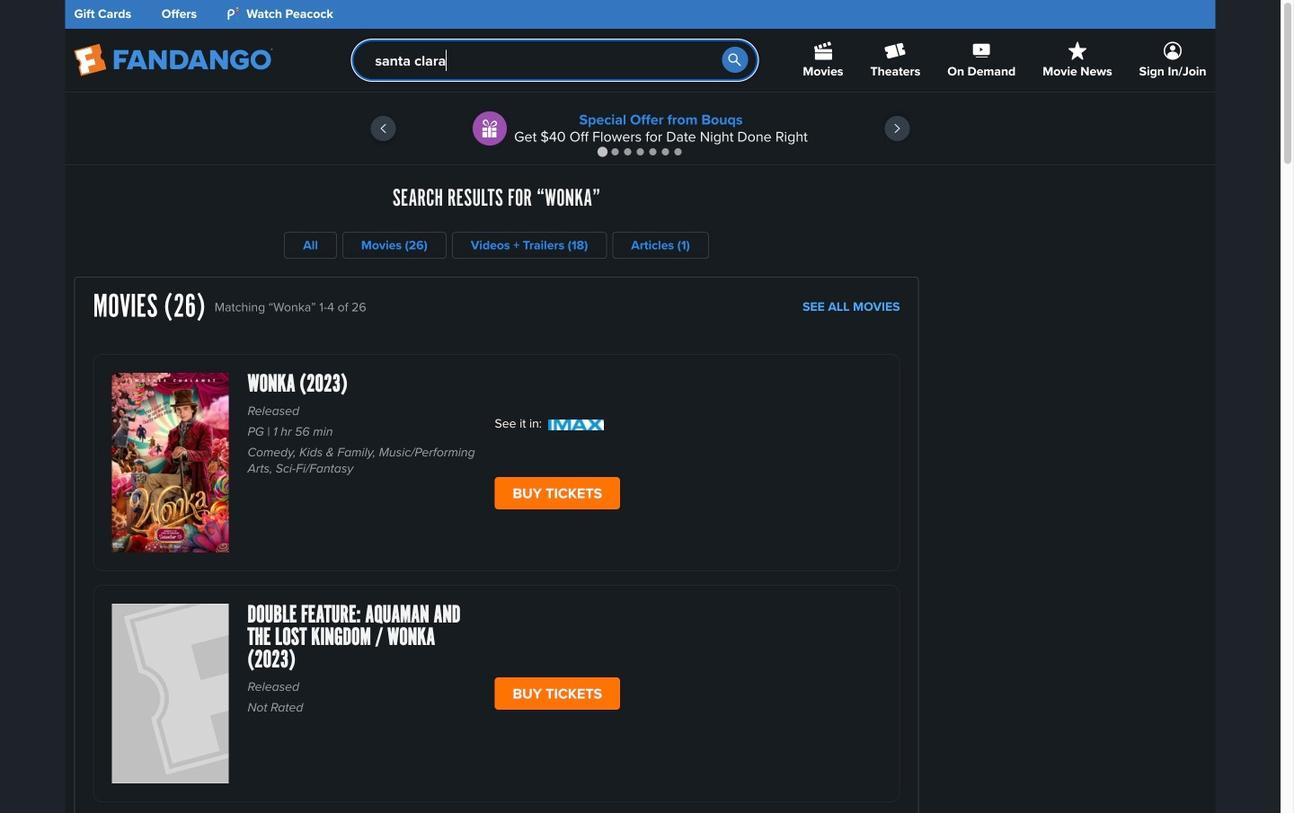 Task type: vqa. For each thing, say whether or not it's contained in the screenshot.
search field
yes



Task type: describe. For each thing, give the bounding box(es) containing it.
double feature: aquaman and the lost kingdom / wonka (2023) image
[[112, 604, 229, 784]]

select a slide to show tab list
[[65, 145, 1216, 158]]

Search by city, state, zip or movie text field
[[352, 40, 758, 81]]



Task type: locate. For each thing, give the bounding box(es) containing it.
None search field
[[352, 40, 758, 81]]

region
[[65, 93, 1216, 164]]

wonka (2023) image
[[112, 373, 229, 553]]



